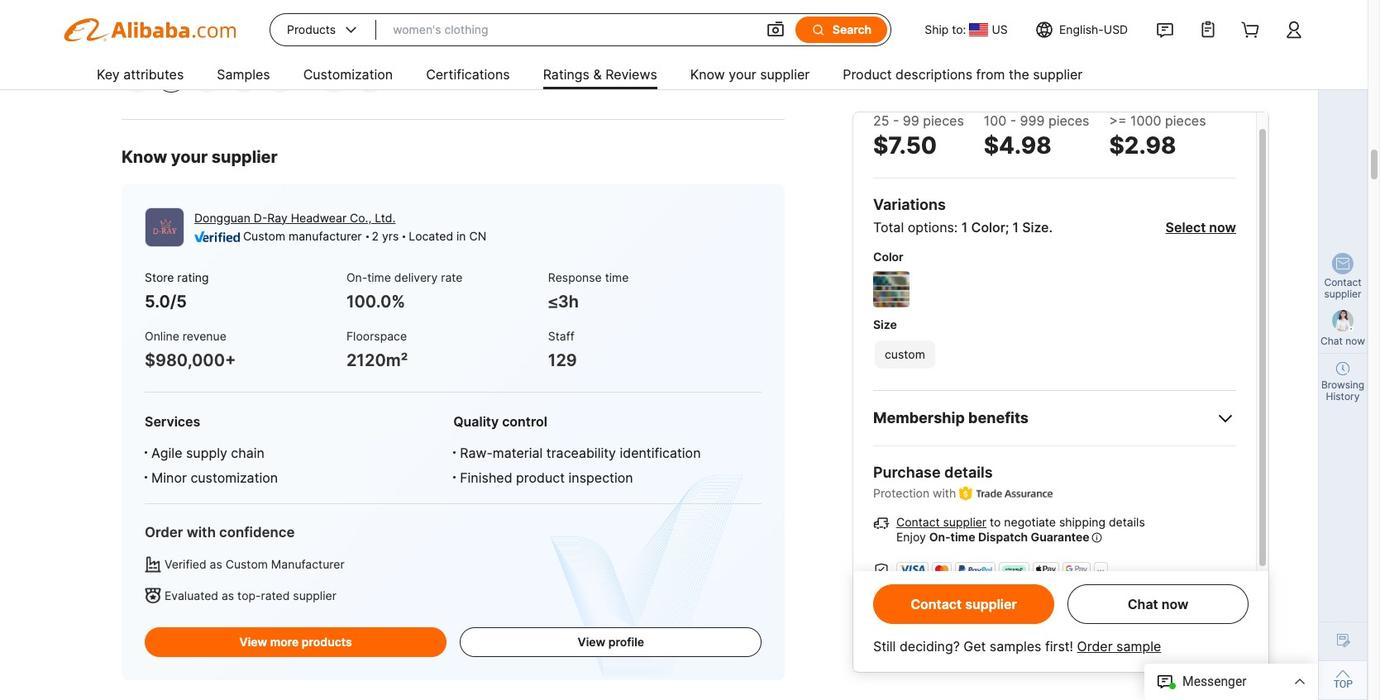Task type: describe. For each thing, give the bounding box(es) containing it.
details up products.
[[1139, 587, 1175, 601]]

the
[[1009, 66, 1029, 83]]

view for view details
[[1207, 622, 1234, 636]]

verified
[[165, 557, 206, 571]]

1 horizontal spatial 1
[[962, 219, 968, 236]]

to:
[[952, 22, 966, 36]]

view profile
[[578, 635, 644, 649]]

protection with
[[873, 486, 956, 500]]

chat now button
[[1068, 585, 1249, 624]]

evaluated as top-rated supplier
[[165, 589, 336, 603]]

view for view more products
[[239, 635, 267, 649]]

online
[[145, 329, 179, 343]]

1 button
[[156, 62, 186, 92]]

eligible
[[896, 622, 934, 636]]

agile
[[151, 445, 182, 461]]

1 inside button
[[168, 70, 174, 84]]

95 button
[[318, 62, 351, 92]]

descriptions
[[896, 66, 972, 83]]

staff 129
[[548, 329, 577, 371]]

reviews
[[605, 66, 657, 83]]

2 horizontal spatial time
[[951, 530, 975, 544]]

in
[[456, 229, 466, 243]]

inspection
[[569, 470, 633, 486]]

trucker
[[174, 18, 215, 32]]

cotton
[[650, 3, 687, 17]]

with for order
[[187, 524, 216, 541]]

evaluated
[[165, 589, 218, 603]]

negotiate
[[1004, 515, 1056, 529]]

select
[[1166, 219, 1206, 236]]

for
[[938, 622, 953, 636]]

order sample link
[[1077, 638, 1161, 655]]

0 horizontal spatial size
[[873, 318, 897, 332]]

ellipsis image
[[302, 66, 312, 89]]

≤3h
[[548, 292, 579, 311]]

variations
[[873, 196, 946, 213]]

hat
[[250, 18, 269, 32]]

view up receiving
[[1109, 587, 1136, 601]]

store rating 5.0/5
[[145, 270, 209, 311]]

know inside "link"
[[690, 66, 725, 83]]

prompt image
[[1092, 530, 1102, 546]]

certifications
[[426, 66, 510, 83]]

100 - 999 pieces $4.98
[[984, 112, 1089, 160]]

get
[[964, 638, 986, 655]]

us
[[992, 22, 1008, 36]]

total
[[873, 219, 904, 236]]

browsing history
[[1321, 379, 1365, 403]]

product descriptions from the supplier link
[[843, 60, 1083, 93]]

buckle
[[610, 3, 647, 17]]

products
[[302, 635, 352, 649]]

traceability
[[546, 445, 616, 461]]

membership
[[873, 409, 965, 427]]

encrypted
[[929, 587, 985, 601]]

view details
[[896, 622, 1234, 654]]

view profile link
[[460, 628, 762, 657]]

chat inside button
[[1128, 596, 1158, 613]]

pieces inside >= 1000 pieces $2.98
[[1165, 112, 1206, 129]]

0 vertical spatial now
[[1209, 219, 1236, 236]]

top-
[[237, 589, 261, 603]]

···
[[1097, 565, 1104, 576]]

response time ≤3h
[[548, 270, 629, 311]]

to
[[990, 515, 1001, 529]]

eligible for refunds within 30 days of receiving products.
[[896, 622, 1204, 636]]

panel
[[359, 3, 389, 17]]

dongguan
[[194, 210, 250, 225]]

wholesale
[[174, 3, 230, 17]]

foam
[[691, 3, 721, 17]]

3 button
[[229, 62, 259, 92]]

0 horizontal spatial your
[[171, 147, 208, 167]]

rated
[[261, 589, 290, 603]]

view more products
[[239, 635, 352, 649]]

chat now inside chat now button
[[1128, 596, 1189, 613]]

of
[[1084, 622, 1095, 636]]

1 horizontal spatial chat now
[[1321, 335, 1365, 347]]

0 vertical spatial know your supplier
[[690, 66, 810, 83]]

pieces for $7.50
[[923, 112, 964, 129]]

100.0%
[[346, 292, 405, 311]]

logo
[[512, 3, 540, 17]]

floorspace 2120m²
[[346, 329, 408, 371]]

located
[[409, 229, 453, 243]]

mesh
[[724, 3, 754, 17]]

order with confidence
[[145, 524, 295, 541]]

total options: 1 color ; 1 size .
[[873, 219, 1053, 236]]

embroidery
[[446, 3, 509, 17]]

time for ≤3h
[[605, 270, 629, 284]]

certifications link
[[426, 60, 510, 93]]

sample
[[1116, 638, 1161, 655]]

pieces for $4.98
[[1049, 112, 1089, 129]]

rating
[[177, 270, 209, 284]]

2 yrs
[[372, 229, 399, 243]]

wholesale custom high quality 5 panel white 3d embroidery logo with plastic buckle cotton foam mesh trucker caps hat link
[[174, 3, 754, 32]]

2 vertical spatial custom
[[226, 557, 268, 571]]

1 horizontal spatial contact supplier
[[1324, 276, 1362, 300]]

guarantee
[[1031, 530, 1089, 544]]

product
[[843, 66, 892, 83]]

&
[[593, 66, 602, 83]]

raw-
[[460, 445, 493, 461]]

supplier inside "link"
[[760, 66, 810, 83]]

quality inside wholesale custom high quality 5 panel white 3d embroidery logo with plastic buckle cotton foam mesh trucker caps hat
[[307, 3, 345, 17]]

as for verified
[[210, 557, 222, 571]]

deciding?
[[900, 638, 960, 655]]

ltd.
[[375, 210, 396, 225]]

response
[[548, 270, 602, 284]]

options:
[[908, 219, 958, 236]]

2 horizontal spatial 1
[[1012, 219, 1019, 236]]

receiving
[[1099, 622, 1149, 636]]

contact supplier inside contact supplier button
[[911, 596, 1017, 613]]

5.0/5
[[145, 292, 187, 311]]



Task type: vqa. For each thing, say whether or not it's contained in the screenshot.
Hammer to the top
no



Task type: locate. For each thing, give the bounding box(es) containing it.
with
[[543, 3, 568, 17]]

samples
[[217, 66, 270, 83]]

$980,000+
[[145, 351, 236, 371]]

chat up receiving
[[1128, 596, 1158, 613]]

$7.50
[[873, 131, 937, 160]]

details down eligible
[[896, 640, 932, 654]]

benefits
[[968, 409, 1029, 427]]

0 horizontal spatial pieces
[[923, 112, 964, 129]]

services
[[145, 413, 200, 430]]

attributes
[[123, 66, 184, 83]]

on- down protection with
[[929, 530, 951, 544]]

1 horizontal spatial know your supplier
[[690, 66, 810, 83]]

color down 'total'
[[873, 250, 904, 264]]

as for evaluated
[[222, 589, 234, 603]]

time inside response time ≤3h
[[605, 270, 629, 284]]

on- inside on-time delivery rate 100.0%
[[346, 270, 367, 284]]

time left dispatch
[[951, 530, 975, 544]]

3 pieces from the left
[[1165, 112, 1206, 129]]

0 horizontal spatial know
[[122, 147, 167, 167]]

999
[[1020, 112, 1045, 129]]

1 vertical spatial color
[[873, 250, 904, 264]]

1 vertical spatial your
[[171, 147, 208, 167]]

agile supply chain minor customization
[[151, 445, 278, 486]]

enjoy for enjoy encrypted and secure payments view details
[[896, 587, 926, 601]]

1 horizontal spatial quality
[[453, 413, 499, 430]]

view for view profile
[[578, 635, 606, 649]]

white
[[392, 3, 424, 17]]

pieces right 1000
[[1165, 112, 1206, 129]]

control
[[502, 413, 547, 430]]

1 horizontal spatial chat
[[1321, 335, 1343, 347]]

identification
[[620, 445, 701, 461]]

100
[[984, 112, 1007, 129]]

view
[[1109, 587, 1136, 601], [1207, 622, 1234, 636], [239, 635, 267, 649], [578, 635, 606, 649]]

quality up products 
[[307, 3, 345, 17]]

0 vertical spatial contact
[[1324, 276, 1362, 289]]

2 - from the left
[[1010, 112, 1016, 129]]

with
[[933, 486, 956, 500], [187, 524, 216, 541]]

1 - from the left
[[893, 112, 899, 129]]

1 horizontal spatial your
[[729, 66, 756, 83]]

pieces right the 999
[[1049, 112, 1089, 129]]

2 vertical spatial now
[[1162, 596, 1189, 613]]

size
[[1022, 219, 1049, 236], [873, 318, 897, 332]]

0 vertical spatial as
[[210, 557, 222, 571]]

quality up the raw-
[[453, 413, 499, 430]]

0 vertical spatial size
[[1022, 219, 1049, 236]]

ratings
[[543, 66, 590, 83]]

now up products.
[[1162, 596, 1189, 613]]

view inside "link"
[[239, 635, 267, 649]]

0 horizontal spatial know your supplier
[[122, 147, 278, 167]]

located in cn
[[409, 229, 486, 243]]

plastic
[[571, 3, 607, 17]]

1 horizontal spatial -
[[1010, 112, 1016, 129]]

as right verified at the left bottom of the page
[[210, 557, 222, 571]]

1 vertical spatial contact
[[896, 515, 940, 529]]

$4.98
[[984, 131, 1052, 160]]

0 horizontal spatial quality
[[307, 3, 345, 17]]

profile
[[608, 635, 644, 649]]

1 vertical spatial chat now
[[1128, 596, 1189, 613]]

1 enjoy from the top
[[896, 530, 926, 544]]

1
[[168, 70, 174, 84], [962, 219, 968, 236], [1012, 219, 1019, 236]]


[[342, 21, 360, 38]]

0 horizontal spatial color
[[873, 250, 904, 264]]

co.,
[[350, 210, 372, 225]]

time
[[367, 270, 391, 284], [605, 270, 629, 284], [951, 530, 975, 544]]

protection
[[873, 486, 930, 500]]

.
[[1049, 219, 1053, 236]]

samples
[[990, 638, 1041, 655]]

0 horizontal spatial with
[[187, 524, 216, 541]]

time inside on-time delivery rate 100.0%
[[367, 270, 391, 284]]

0 vertical spatial your
[[729, 66, 756, 83]]

headwear
[[291, 210, 347, 225]]

view left 'more' at the left bottom of page
[[239, 635, 267, 649]]

contact inside button
[[911, 596, 962, 613]]

enjoy up eligible
[[896, 587, 926, 601]]

1 vertical spatial contact supplier
[[911, 596, 1017, 613]]

pieces inside 100 - 999 pieces $4.98
[[1049, 112, 1089, 129]]

enjoy down protection with
[[896, 530, 926, 544]]

chat now up products.
[[1128, 596, 1189, 613]]

1 horizontal spatial on-
[[929, 530, 951, 544]]

custom
[[233, 3, 276, 17], [243, 229, 285, 243], [226, 557, 268, 571]]

color right options:
[[971, 219, 1005, 236]]

know your supplier up dongguan
[[122, 147, 278, 167]]

0 horizontal spatial 1
[[168, 70, 174, 84]]

ratings & reviews link
[[543, 60, 657, 93]]

 search
[[811, 22, 872, 37]]

1 horizontal spatial pieces
[[1049, 112, 1089, 129]]

1 horizontal spatial time
[[605, 270, 629, 284]]

1 vertical spatial know your supplier
[[122, 147, 278, 167]]

within
[[1001, 622, 1034, 636]]

order down of
[[1077, 638, 1113, 655]]

still deciding? get samples first! order sample
[[873, 638, 1161, 655]]

floorspace
[[346, 329, 407, 343]]

0 vertical spatial contact supplier
[[1324, 276, 1362, 300]]

0 horizontal spatial -
[[893, 112, 899, 129]]

1 right ;
[[1012, 219, 1019, 236]]

your down mesh
[[729, 66, 756, 83]]

0 vertical spatial enjoy
[[896, 530, 926, 544]]

dispatch
[[978, 530, 1028, 544]]

details inside view details
[[896, 640, 932, 654]]

know your supplier
[[690, 66, 810, 83], [122, 147, 278, 167]]

select now link
[[1166, 219, 1236, 236]]

pieces right 99
[[923, 112, 964, 129]]

custom up hat
[[233, 3, 276, 17]]

more
[[270, 635, 299, 649]]

1 vertical spatial as
[[222, 589, 234, 603]]

129
[[548, 351, 577, 371]]

size up custom at the right of page
[[873, 318, 897, 332]]

chat now up browsing
[[1321, 335, 1365, 347]]

- for $7.50
[[893, 112, 899, 129]]

key
[[97, 66, 120, 83]]

raw-material traceability identification finished product inspection
[[460, 445, 701, 486]]

women's clothing text field
[[393, 15, 749, 45]]

time right response
[[605, 270, 629, 284]]

ship
[[925, 22, 949, 36]]

custom down "d-"
[[243, 229, 285, 243]]

supplier inside button
[[965, 596, 1017, 613]]

1 vertical spatial enjoy
[[896, 587, 926, 601]]

1 vertical spatial quality
[[453, 413, 499, 430]]

details up to
[[944, 464, 993, 481]]

0 horizontal spatial contact supplier
[[911, 596, 1017, 613]]

- for $4.98
[[1010, 112, 1016, 129]]

0 horizontal spatial time
[[367, 270, 391, 284]]

purchase
[[873, 464, 941, 481]]

0 horizontal spatial now
[[1162, 596, 1189, 613]]

1 vertical spatial order
[[1077, 638, 1113, 655]]

view right products.
[[1207, 622, 1234, 636]]

0 horizontal spatial on-
[[346, 270, 367, 284]]

search
[[833, 22, 872, 36]]

0 horizontal spatial chat
[[1128, 596, 1158, 613]]

now right select
[[1209, 219, 1236, 236]]

staff
[[548, 329, 575, 343]]

0 vertical spatial order
[[145, 524, 183, 541]]

1000
[[1130, 112, 1161, 129]]

material
[[493, 445, 543, 461]]

now inside button
[[1162, 596, 1189, 613]]

>= 1000 pieces $2.98
[[1109, 112, 1206, 160]]

1 vertical spatial custom
[[243, 229, 285, 243]]

1 horizontal spatial now
[[1209, 219, 1236, 236]]

your inside "link"
[[729, 66, 756, 83]]

with down purchase details
[[933, 486, 956, 500]]

99
[[903, 112, 919, 129]]


[[766, 20, 786, 40]]

usd
[[1104, 22, 1128, 36]]

1 horizontal spatial with
[[933, 486, 956, 500]]

samples link
[[217, 60, 270, 93]]

contact supplier to negotiate shipping details
[[896, 515, 1145, 529]]

$2.98
[[1109, 131, 1176, 160]]

1 vertical spatial with
[[187, 524, 216, 541]]

1 vertical spatial know
[[122, 147, 167, 167]]

chat
[[1321, 335, 1343, 347], [1128, 596, 1158, 613]]

0 vertical spatial custom
[[233, 3, 276, 17]]

0 vertical spatial quality
[[307, 3, 345, 17]]

1 down trucker
[[168, 70, 174, 84]]

now up browsing
[[1346, 335, 1365, 347]]

- inside 100 - 999 pieces $4.98
[[1010, 112, 1016, 129]]

1 horizontal spatial size
[[1022, 219, 1049, 236]]

manufacturer
[[289, 229, 362, 243]]

1 horizontal spatial color
[[971, 219, 1005, 236]]

2 pieces from the left
[[1049, 112, 1089, 129]]

select now
[[1166, 219, 1236, 236]]

1 vertical spatial now
[[1346, 335, 1365, 347]]

enjoy encrypted and secure payments view details
[[896, 587, 1175, 601]]

product descriptions from the supplier
[[843, 66, 1083, 83]]

membership benefits
[[873, 409, 1029, 427]]

1 right options:
[[962, 219, 968, 236]]

manufacturer
[[271, 557, 345, 571]]

1 vertical spatial chat
[[1128, 596, 1158, 613]]

d-
[[254, 210, 267, 225]]

your up dongguan
[[171, 147, 208, 167]]

2 vertical spatial contact
[[911, 596, 962, 613]]

rate
[[441, 270, 463, 284]]

custom inside wholesale custom high quality 5 panel white 3d embroidery logo with plastic buckle cotton foam mesh trucker caps hat
[[233, 3, 276, 17]]

1 horizontal spatial know
[[690, 66, 725, 83]]

- right the 100
[[1010, 112, 1016, 129]]

chat up browsing
[[1321, 335, 1343, 347]]

secure
[[1012, 587, 1049, 601]]

as left top-
[[222, 589, 234, 603]]

your
[[729, 66, 756, 83], [171, 147, 208, 167]]

0 vertical spatial chat
[[1321, 335, 1343, 347]]

size right ;
[[1022, 219, 1049, 236]]

details right shipping
[[1109, 515, 1145, 529]]

0 vertical spatial color
[[971, 219, 1005, 236]]

25 - 99 pieces $7.50
[[873, 112, 964, 160]]

2 horizontal spatial pieces
[[1165, 112, 1206, 129]]

know your supplier down 
[[690, 66, 810, 83]]

view left profile
[[578, 635, 606, 649]]

view more products link
[[145, 628, 447, 657]]

1 pieces from the left
[[923, 112, 964, 129]]

view inside view details
[[1207, 622, 1234, 636]]

1 vertical spatial on-
[[929, 530, 951, 544]]

0 vertical spatial chat now
[[1321, 335, 1365, 347]]

color
[[971, 219, 1005, 236], [873, 250, 904, 264]]

pieces inside 25 - 99 pieces $7.50
[[923, 112, 964, 129]]

2 enjoy from the top
[[896, 587, 926, 601]]

0 horizontal spatial order
[[145, 524, 183, 541]]

1 horizontal spatial order
[[1077, 638, 1113, 655]]

time up 100.0%
[[367, 270, 391, 284]]

order up verified at the left bottom of the page
[[145, 524, 183, 541]]

key attributes
[[97, 66, 184, 83]]

custom up top-
[[226, 557, 268, 571]]

know
[[690, 66, 725, 83], [122, 147, 167, 167]]

enjoy for enjoy on-time dispatch guarantee
[[896, 530, 926, 544]]

details
[[944, 464, 993, 481], [1109, 515, 1145, 529], [1139, 587, 1175, 601], [896, 640, 932, 654]]

ship to:
[[925, 22, 966, 36]]

on- up 100.0%
[[346, 270, 367, 284]]

1 vertical spatial size
[[873, 318, 897, 332]]

shipping
[[1059, 515, 1106, 529]]

time for delivery
[[367, 270, 391, 284]]

- right 25
[[893, 112, 899, 129]]

- inside 25 - 99 pieces $7.50
[[893, 112, 899, 129]]

0 vertical spatial on-
[[346, 270, 367, 284]]

know down foam
[[690, 66, 725, 83]]

quality
[[307, 3, 345, 17], [453, 413, 499, 430]]

0 vertical spatial know
[[690, 66, 725, 83]]

high
[[279, 3, 304, 17]]

2 horizontal spatial now
[[1346, 335, 1365, 347]]

contact supplier button
[[873, 585, 1054, 624]]

0 vertical spatial with
[[933, 486, 956, 500]]

view inside view profile link
[[578, 635, 606, 649]]

0 horizontal spatial chat now
[[1128, 596, 1189, 613]]

wholesale custom high quality 5 panel white 3d embroidery logo with plastic buckle cotton foam mesh trucker caps hat
[[174, 3, 754, 32]]

with for protection
[[933, 486, 956, 500]]

with up verified at the left bottom of the page
[[187, 524, 216, 541]]

know down key attributes link
[[122, 147, 167, 167]]



